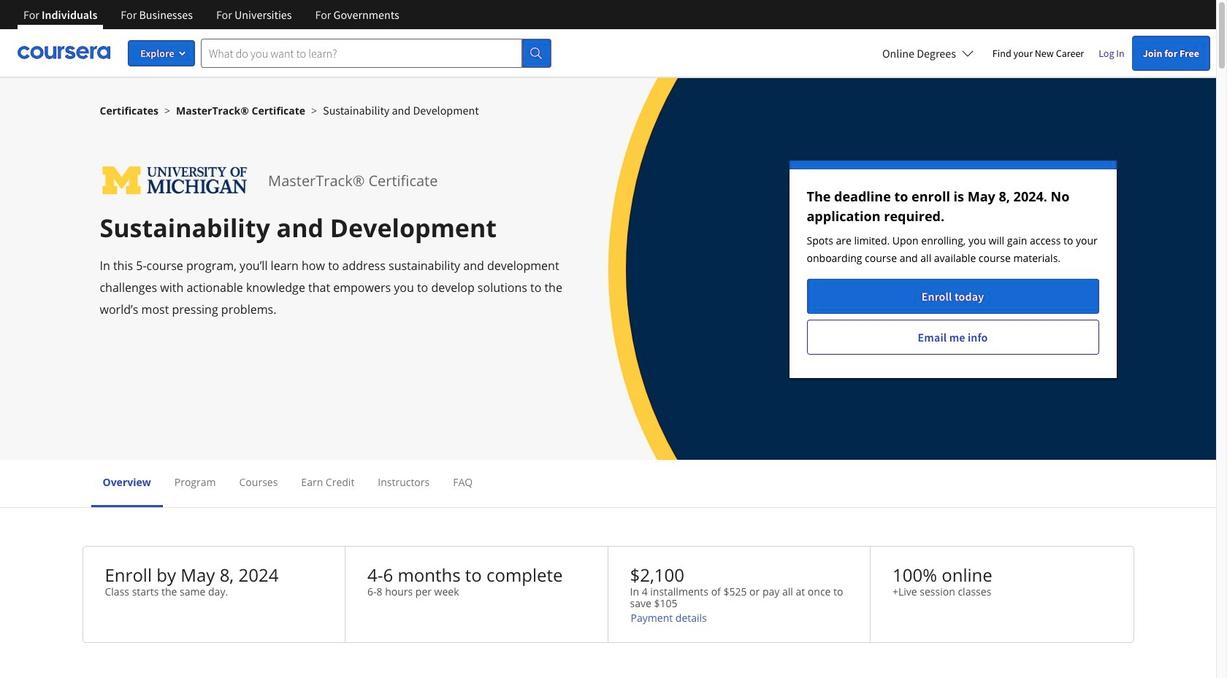 Task type: locate. For each thing, give the bounding box(es) containing it.
university of michigan image
[[100, 161, 251, 201]]

None search field
[[201, 38, 552, 68]]

status
[[789, 161, 1117, 378]]

What do you want to learn? text field
[[201, 38, 522, 68]]



Task type: describe. For each thing, give the bounding box(es) containing it.
certificate menu element
[[91, 460, 1126, 508]]

banner navigation
[[12, 0, 411, 40]]

coursera image
[[18, 41, 110, 64]]



Task type: vqa. For each thing, say whether or not it's contained in the screenshot.
and inside Explore any interest or trending topic, take prerequisites, and advance your skills
no



